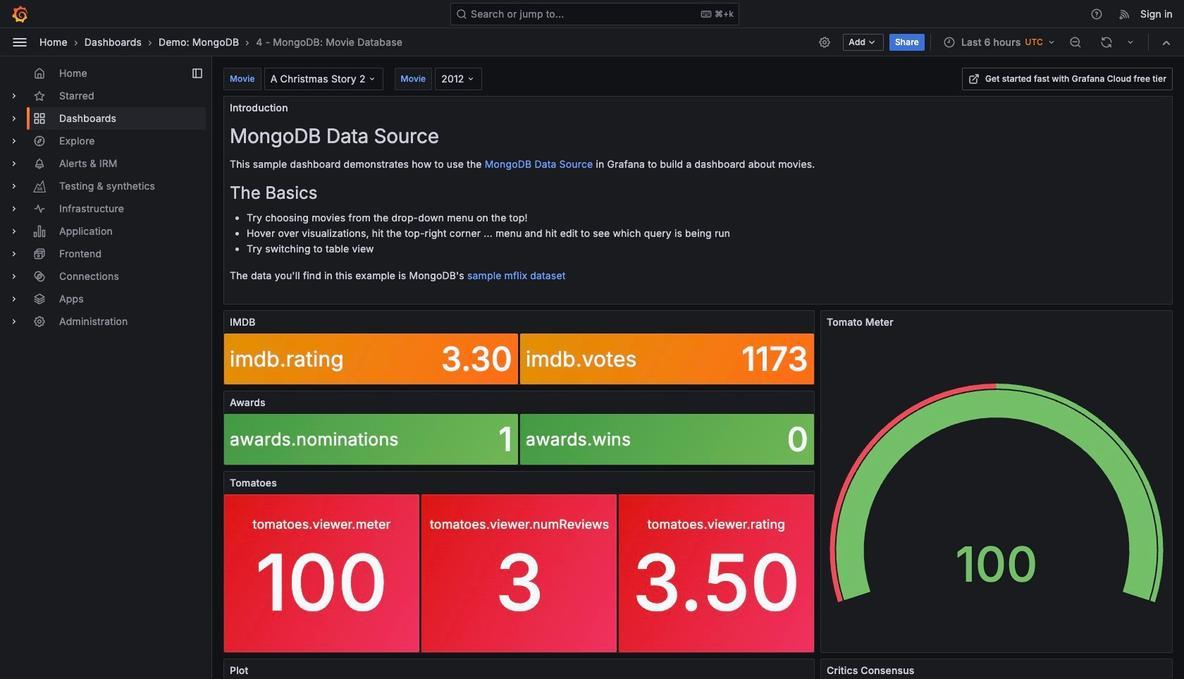 Task type: vqa. For each thing, say whether or not it's contained in the screenshot.
expand section infrastructure IMAGE
yes



Task type: describe. For each thing, give the bounding box(es) containing it.
auto refresh turned off. choose refresh time interval image
[[1126, 36, 1137, 48]]

expand section apps image
[[8, 293, 20, 305]]

navigation element
[[0, 56, 212, 344]]

expand section infrastructure image
[[8, 203, 20, 214]]

undock menu image
[[192, 68, 203, 79]]

expand section frontend image
[[8, 248, 20, 260]]

grafana image
[[11, 5, 28, 22]]

expand section alerts & irm image
[[8, 158, 20, 169]]

zoom out time range image
[[1070, 36, 1083, 48]]

expand section administration image
[[8, 316, 20, 327]]



Task type: locate. For each thing, give the bounding box(es) containing it.
expand section application image
[[8, 226, 20, 237]]

expand section starred image
[[8, 90, 20, 102]]

close menu image
[[11, 33, 28, 50]]

refresh dashboard image
[[1101, 36, 1114, 48]]

expand section dashboards image
[[8, 113, 20, 124]]

news image
[[1119, 7, 1132, 20]]

expand section testing & synthetics image
[[8, 181, 20, 192]]

expand section connections image
[[8, 271, 20, 282]]

help image
[[1091, 7, 1104, 20]]

dashboard settings image
[[819, 36, 832, 48]]

expand section explore image
[[8, 135, 20, 147]]



